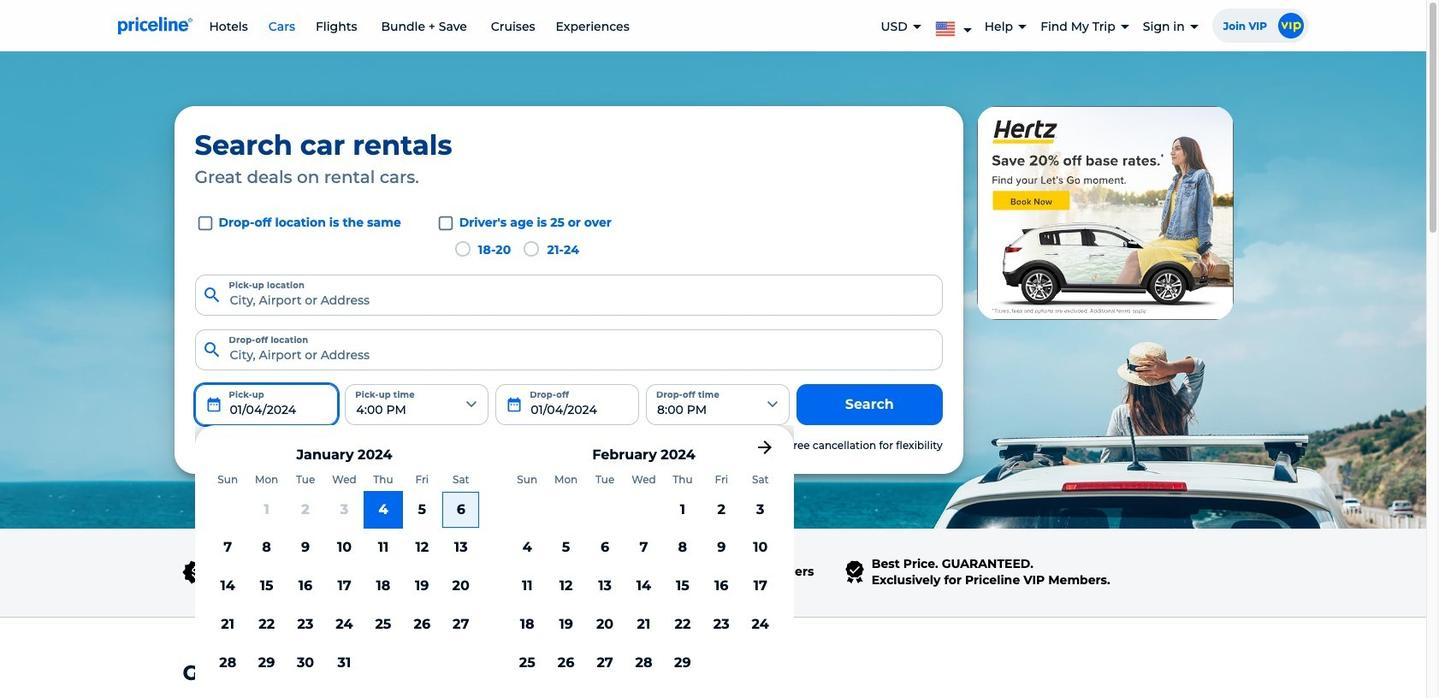 Task type: describe. For each thing, give the bounding box(es) containing it.
calendar image
[[506, 396, 523, 413]]

en us image
[[935, 18, 962, 36]]

Pick-up field
[[195, 384, 338, 425]]

advertisement region
[[977, 106, 1234, 320]]

1 city, airport or address text field from the top
[[195, 274, 943, 316]]



Task type: vqa. For each thing, say whether or not it's contained in the screenshot.
"Option Group"
yes



Task type: locate. For each thing, give the bounding box(es) containing it.
calendar image
[[205, 396, 222, 413]]

option group
[[442, 237, 612, 261]]

City, Airport or Address text field
[[195, 274, 943, 316], [195, 329, 943, 370]]

1 vertical spatial city, airport or address text field
[[195, 329, 943, 370]]

Drop-off field
[[496, 384, 639, 425]]

show march 2024 image
[[754, 437, 775, 458]]

2 city, airport or address text field from the top
[[195, 329, 943, 370]]

0 vertical spatial city, airport or address text field
[[195, 274, 943, 316]]

priceline.com home image
[[118, 16, 192, 35]]

vip badge icon image
[[1278, 13, 1303, 38]]



